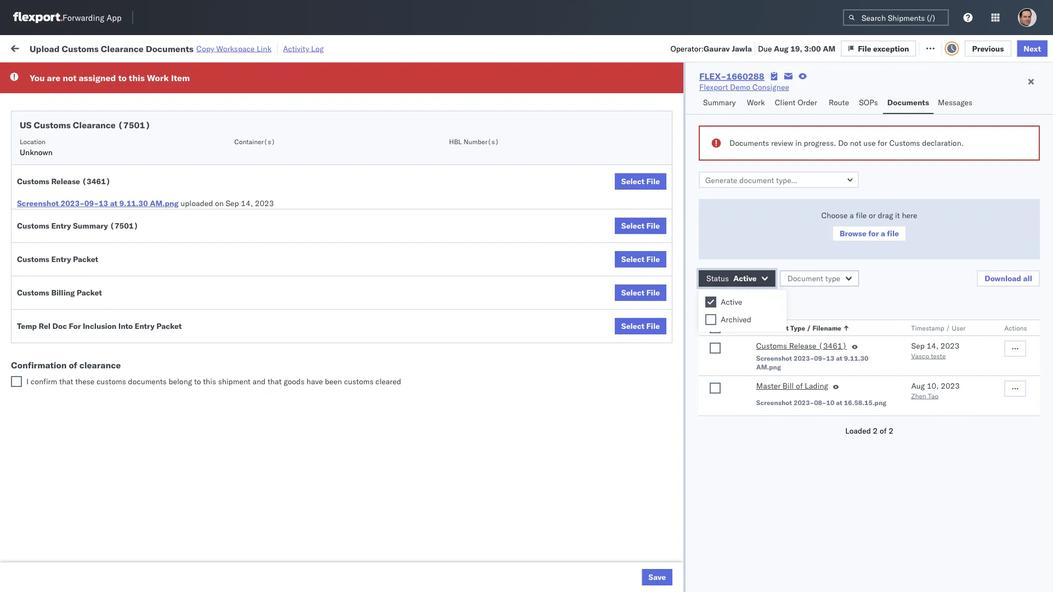 Task type: locate. For each thing, give the bounding box(es) containing it.
2 otter from the left
[[509, 85, 527, 95]]

2023- inside screenshot 2023-09-13 at 9.11.30 am.png
[[794, 354, 815, 363]]

flexport. image
[[13, 12, 63, 23]]

client order
[[775, 98, 818, 107]]

est,
[[221, 85, 237, 95], [220, 110, 236, 119], [220, 134, 236, 143], [220, 158, 236, 167], [225, 206, 241, 216], [221, 279, 237, 288], [225, 303, 241, 312], [221, 375, 237, 385]]

3 appointment from the top
[[90, 206, 135, 215]]

client for client order
[[775, 98, 796, 107]]

select file button for customs billing packet
[[615, 285, 667, 301]]

1 vertical spatial am.png
[[757, 363, 782, 371]]

unknown
[[20, 148, 53, 157]]

/ left user
[[947, 324, 951, 332]]

0 vertical spatial for
[[105, 68, 114, 76]]

on right uploaded
[[215, 199, 224, 208]]

-- down 'master bill of lading' link
[[796, 399, 805, 409]]

13 up 'customs entry summary (7501)'
[[99, 199, 108, 208]]

schedule up international
[[25, 103, 58, 113]]

2 confirm from the top
[[25, 254, 53, 263]]

in
[[163, 68, 170, 76]]

summary down flexport
[[704, 98, 736, 107]]

release down "document type / filename"
[[790, 341, 817, 351]]

documents
[[146, 43, 194, 54], [888, 98, 930, 107], [730, 138, 770, 148], [122, 157, 162, 167]]

this left shipment
[[203, 377, 216, 387]]

-- right bill
[[796, 375, 805, 385]]

3 ocean from the top
[[357, 279, 380, 288]]

2 3:30 from the top
[[187, 134, 204, 143]]

customs down "clearance"
[[97, 377, 126, 387]]

los for first schedule pickup from los angeles, ca button from the bottom of the page
[[103, 375, 116, 384]]

timestamp
[[912, 324, 945, 332]]

select for temp rel doc for inclusion into entry packet
[[622, 322, 645, 331]]

ocean for bookings test consignee
[[357, 279, 380, 288]]

20
[[957, 399, 967, 409]]

9.11.30 inside screenshot 2023-09-13 at 9.11.30 am.png
[[845, 354, 869, 363]]

2023-
[[61, 199, 84, 208], [794, 354, 815, 363], [794, 399, 815, 407]]

snooze
[[316, 90, 338, 98]]

0 horizontal spatial otter
[[433, 85, 451, 95]]

(7501)
[[118, 120, 151, 131], [110, 221, 138, 231]]

0 vertical spatial schedule pickup from los angeles, ca button
[[25, 181, 160, 193]]

3:30 pm est, feb 17, 2023
[[187, 110, 287, 119], [187, 134, 287, 143]]

1 vertical spatial maeu1234567
[[720, 206, 775, 215]]

(3461) down filename
[[819, 341, 848, 351]]

13 inside screenshot 2023-09-13 at 9.11.30 am.png
[[827, 354, 835, 363]]

schedule delivery appointment button for 2:59 am est, feb 17, 2023
[[25, 84, 135, 96]]

pickup up airport
[[60, 103, 83, 113]]

2 vertical spatial clearance
[[85, 157, 120, 167]]

10:30 pm est, feb 21, 2023
[[187, 206, 291, 216]]

screenshot up 'customs entry summary (7501)'
[[17, 199, 59, 208]]

1 fcl from the top
[[382, 279, 395, 288]]

1 3:30 pm est, feb 17, 2023 from the top
[[187, 110, 287, 119]]

forwarding app
[[63, 12, 122, 23]]

2 confirm pickup from los angeles, ca link from the top
[[25, 253, 156, 264]]

1 vertical spatial 1911408
[[667, 279, 701, 288]]

demu1232567 down screenshot 2023-09-13 at 9.11.30 am.png
[[775, 375, 831, 385]]

confirm pickup from los angeles, ca button for flex-1911408
[[25, 229, 156, 241]]

mode button
[[352, 87, 417, 98]]

pickup down confirmation of clearance
[[60, 375, 83, 384]]

2 honeywell - test account from the left
[[509, 206, 600, 216]]

0 horizontal spatial this
[[129, 72, 145, 83]]

4 schedule pickup from los angeles, ca from the top
[[25, 375, 160, 384]]

schedule delivery appointment link for 2:59 am est, feb 17, 2023
[[25, 84, 135, 95]]

1 horizontal spatial client
[[775, 98, 796, 107]]

2 vertical spatial maeu1234567
[[720, 254, 775, 264]]

0 vertical spatial active
[[734, 274, 757, 284]]

None checkbox
[[706, 297, 717, 308], [710, 323, 721, 334], [710, 343, 721, 354], [11, 377, 22, 388], [706, 297, 717, 308], [710, 323, 721, 334], [710, 343, 721, 354], [11, 377, 22, 388]]

2023 inside sep 14, 2023 vasco teste
[[941, 341, 960, 351]]

pickup up confirm delivery
[[55, 254, 79, 263]]

2023
[[268, 85, 287, 95], [268, 110, 287, 119], [268, 134, 287, 143], [268, 158, 287, 167], [255, 199, 274, 208], [272, 206, 291, 216], [268, 279, 287, 288], [272, 303, 291, 312], [941, 341, 960, 351], [264, 375, 284, 385], [942, 382, 961, 391]]

2 ocean from the top
[[357, 206, 380, 216]]

1 vertical spatial schedule pickup from los angeles, ca button
[[25, 350, 160, 362]]

2 vertical spatial 2023-
[[794, 399, 815, 407]]

filtered by:
[[11, 67, 50, 77]]

12:00 pm est, feb 25, 2023
[[187, 303, 291, 312]]

0 horizontal spatial /
[[808, 324, 812, 332]]

to right belong
[[194, 377, 201, 387]]

at inside screenshot 2023-09-13 at 9.11.30 am.png
[[837, 354, 843, 363]]

1 confirm pickup from los angeles, ca link from the top
[[25, 229, 156, 240]]

09- inside screenshot 2023-09-13 at 9.11.30 am.png
[[815, 354, 827, 363]]

schedule pickup from los angeles, ca button for maeu1234567
[[25, 181, 160, 193]]

0 vertical spatial 1911408
[[667, 230, 701, 240]]

0 horizontal spatial file
[[857, 211, 867, 220]]

0 horizontal spatial a
[[850, 211, 855, 220]]

delivery for 3:00 am est, feb 25, 2023
[[55, 278, 83, 288]]

0 vertical spatial flex-2097290
[[644, 448, 701, 457]]

fcl for 3:00 am est, feb 25, 2023
[[382, 279, 395, 288]]

flxt00001977428a up "browse"
[[796, 206, 871, 216]]

1 vertical spatial schedule delivery appointment button
[[25, 133, 135, 145]]

schedule pickup from los angeles international airport link
[[25, 103, 167, 125]]

upload up rel
[[25, 302, 50, 312]]

from inside the schedule pickup from los angeles international airport
[[85, 103, 101, 113]]

4 select from the top
[[622, 288, 645, 298]]

1 select file from the top
[[622, 177, 660, 186]]

schedule for schedule delivery appointment link for 2:59 am est, feb 17, 2023
[[25, 85, 58, 94]]

3 schedule from the top
[[25, 133, 58, 143]]

0 horizontal spatial customs
[[97, 377, 126, 387]]

schedule down confirmation
[[25, 375, 58, 384]]

5 select file button from the top
[[615, 318, 667, 335]]

from
[[85, 103, 101, 113], [85, 181, 101, 191], [81, 230, 97, 239], [81, 254, 97, 263], [85, 326, 101, 336], [85, 350, 101, 360], [85, 375, 101, 384]]

2 flex-2150210 from the top
[[644, 303, 701, 312]]

0 vertical spatial 2:59
[[187, 85, 204, 95]]

4 flex-1911466 from the top
[[644, 423, 701, 433]]

1 vertical spatial clearance
[[73, 120, 116, 131]]

file for temp rel doc for inclusion into entry packet
[[647, 322, 660, 331]]

screenshot for screenshot 2023-08-10 at 16.58.15.png
[[757, 399, 793, 407]]

los down the inclusion
[[103, 350, 116, 360]]

flxt00001977428a up the 'type'
[[796, 254, 871, 264]]

los inside the schedule pickup from los angeles international airport
[[103, 103, 116, 113]]

1 schedule pickup from los angeles, ca button from the top
[[25, 181, 160, 193]]

ocean fcl for 3:00 am est, feb 25, 2023
[[357, 279, 395, 288]]

flex-2001714 down digital
[[644, 134, 701, 143]]

packet right "into"
[[157, 322, 182, 331]]

schedule pickup from los angeles, ca link for schedule pickup from los angeles, ca button corresponding to bicu1234565, demu1232567
[[25, 350, 160, 361]]

maeu1234567 for confirm pickup from los angeles, ca
[[720, 254, 775, 264]]

1 vertical spatial active
[[721, 298, 743, 307]]

documents right sops button
[[888, 98, 930, 107]]

document type / filename
[[757, 324, 842, 332]]

1 vertical spatial status
[[707, 274, 730, 284]]

0 vertical spatial confirm pickup from los angeles, ca button
[[25, 229, 156, 241]]

1977428 for schedule pickup from los angeles, ca
[[667, 182, 701, 192]]

3:00 for integration test account - on ag
[[187, 158, 204, 167]]

bicu1234565, down the archived
[[720, 351, 773, 360]]

(7501) down angeles
[[118, 120, 151, 131]]

1 lcl from the top
[[382, 85, 395, 95]]

1 horizontal spatial (3461)
[[819, 341, 848, 351]]

pickup for first schedule pickup from los angeles, ca button from the bottom of the page
[[60, 375, 83, 384]]

screenshot 2023-09-13 at 9.11.30 am.png
[[757, 354, 869, 371]]

this left in
[[129, 72, 145, 83]]

packet down 'customs entry summary (7501)'
[[73, 255, 98, 264]]

25, down 3:00 am est, feb 25, 2023
[[259, 303, 270, 312]]

: left no
[[253, 68, 255, 76]]

entry right "into"
[[135, 322, 155, 331]]

0 vertical spatial 9.11.30
[[119, 199, 148, 208]]

document inside button
[[788, 274, 824, 284]]

of right loaded
[[880, 427, 887, 436]]

1 customs from the left
[[97, 377, 126, 387]]

schedule delivery appointment link down us customs clearance (7501)
[[25, 133, 135, 144]]

1 vertical spatial sep
[[912, 341, 925, 351]]

client order button
[[771, 93, 825, 114]]

17, for air
[[254, 110, 266, 119]]

4 2060357 from the top
[[667, 568, 701, 578]]

feb up 12:00 pm est, feb 25, 2023
[[239, 279, 252, 288]]

use
[[864, 138, 876, 148]]

confirm up customs billing packet
[[25, 278, 53, 288]]

client left name
[[433, 90, 451, 98]]

1 vertical spatial mawb1234
[[796, 134, 838, 143]]

1 appointment from the top
[[90, 85, 135, 94]]

pm for upload proof of delivery
[[211, 303, 223, 312]]

2 flex-2001714 from the top
[[644, 134, 701, 143]]

clearance for upload customs clearance documents
[[85, 157, 120, 167]]

bicu1234565, demu1232567 down screenshot 2023-09-13 at 9.11.30 am.png
[[720, 375, 831, 385]]

0 vertical spatial 13
[[99, 199, 108, 208]]

on
[[527, 158, 539, 167], [603, 158, 615, 167], [527, 303, 539, 312], [603, 303, 615, 312]]

select file button for customs release (3461)
[[615, 173, 667, 190]]

aug
[[775, 44, 789, 53], [912, 382, 926, 391]]

0 vertical spatial 2097290
[[667, 448, 701, 457]]

2 schedule pickup from los angeles, ca link from the top
[[25, 326, 160, 337]]

flex-2150210 for 12:00 pm est, feb 25, 2023
[[644, 303, 701, 312]]

1 vertical spatial entry
[[51, 255, 71, 264]]

2 fcl from the top
[[382, 375, 395, 385]]

select for customs entry packet
[[622, 255, 645, 264]]

file
[[867, 43, 880, 52], [859, 44, 872, 53], [647, 177, 660, 186], [647, 221, 660, 231], [647, 255, 660, 264], [647, 288, 660, 298], [647, 322, 660, 331]]

2097290
[[667, 448, 701, 457], [667, 472, 701, 481]]

release down upload customs clearance documents button
[[51, 177, 80, 186]]

3 flex-1977428 from the top
[[644, 254, 701, 264]]

pickup for schedule pickup from los angeles, ca button corresponding to bicu1234565, demu1232567
[[60, 350, 83, 360]]

appointment for 2:59 am est, feb 17, 2023
[[90, 85, 135, 94]]

0 vertical spatial screenshot
[[17, 199, 59, 208]]

demu1232567 down 'master bill of lading' link
[[775, 399, 831, 409]]

air for 12:00 pm est, feb 25, 2023
[[357, 303, 367, 312]]

status up uploaded
[[707, 274, 730, 284]]

number(s)
[[464, 138, 499, 146]]

0 vertical spatial status
[[59, 68, 79, 76]]

active up the archived
[[721, 298, 743, 307]]

2 lcl from the top
[[382, 206, 395, 216]]

3 schedule pickup from los angeles, ca link from the top
[[25, 350, 160, 361]]

4 schedule pickup from los angeles, ca link from the top
[[25, 374, 160, 385]]

/ right "type"
[[808, 324, 812, 332]]

flex-1977428
[[644, 182, 701, 192], [644, 206, 701, 216], [644, 254, 701, 264]]

1 vertical spatial flex-2001714
[[644, 134, 701, 143]]

0 horizontal spatial 2
[[761, 299, 766, 308]]

1 / from the left
[[808, 324, 812, 332]]

clearance for upload customs clearance documents copy workspace link
[[101, 43, 144, 54]]

1 ocean lcl from the top
[[357, 85, 395, 95]]

demu1232567 up files
[[720, 278, 775, 288]]

mawb1234 up 017482927423
[[796, 134, 838, 143]]

2 schedule pickup from los angeles, ca button from the top
[[25, 350, 160, 362]]

am.png up master
[[757, 363, 782, 371]]

1 horizontal spatial 09-
[[815, 354, 827, 363]]

products
[[453, 85, 484, 95]]

resize handle column header for mbl/mawb numbers
[[923, 85, 936, 593]]

not right do
[[851, 138, 862, 148]]

screenshot 2023-09-13 at 9.11.30 am.png link
[[17, 198, 179, 209]]

action
[[1016, 43, 1040, 52]]

document left the 'type'
[[788, 274, 824, 284]]

from for schedule pickup from los angeles, ca button corresponding to bicu1234565, demu1232567
[[85, 350, 101, 360]]

3 maeu1234567 from the top
[[720, 254, 775, 264]]

aug up zhen
[[912, 382, 926, 391]]

blocked,
[[134, 68, 162, 76]]

file for customs entry packet
[[647, 255, 660, 264]]

25, for 3:00 am est, feb 25, 2023
[[254, 279, 266, 288]]

17, up 20,
[[254, 134, 266, 143]]

1 ocean from the top
[[357, 85, 380, 95]]

3 schedule delivery appointment from the top
[[25, 206, 135, 215]]

1 horizontal spatial 13
[[827, 354, 835, 363]]

0 vertical spatial (7501)
[[118, 120, 151, 131]]

work right 'import'
[[119, 43, 138, 52]]

document inside "button"
[[757, 324, 789, 332]]

4 select file button from the top
[[615, 285, 667, 301]]

0 vertical spatial confirm pickup from los angeles, ca
[[25, 230, 156, 239]]

0 horizontal spatial :
[[79, 68, 81, 76]]

(3461)
[[82, 177, 111, 186], [819, 341, 848, 351]]

exception
[[882, 43, 918, 52], [874, 44, 910, 53]]

from for confirm pickup from los angeles, ca button associated with flex-1911408
[[81, 230, 97, 239]]

9 resize handle column header from the left
[[923, 85, 936, 593]]

flex-2150210 button
[[626, 155, 703, 170], [626, 155, 703, 170], [626, 300, 703, 315], [626, 300, 703, 315]]

products,
[[529, 85, 563, 95]]

1 vertical spatial 25,
[[259, 303, 270, 312]]

confirm pickup from los angeles, ca down 'customs entry summary (7501)'
[[25, 254, 156, 263]]

1 : from the left
[[79, 68, 81, 76]]

a inside "button"
[[882, 229, 886, 239]]

2 bookings from the left
[[509, 279, 541, 288]]

western
[[603, 110, 632, 119]]

screenshot inside screenshot 2023-09-13 at 9.11.30 am.png
[[757, 354, 793, 363]]

screenshot 2023-09-13 at 9.11.30 am.png uploaded on sep 14, 2023
[[17, 199, 274, 208]]

confirm up customs entry packet on the top left
[[25, 230, 53, 239]]

1 vertical spatial 3:30
[[187, 134, 204, 143]]

2 horizontal spatial 2
[[889, 427, 894, 436]]

air for 3:00 pm est, feb 20, 2023
[[357, 158, 367, 167]]

1 schedule delivery appointment button from the top
[[25, 84, 135, 96]]

otter products - test account
[[433, 85, 539, 95]]

doc
[[52, 322, 67, 331]]

1 vertical spatial 3:00
[[187, 158, 204, 167]]

10,
[[928, 382, 940, 391]]

0 vertical spatial file
[[857, 211, 867, 220]]

1 vertical spatial flex-1977428
[[644, 206, 701, 216]]

∙
[[754, 299, 759, 308]]

17, up container(s)
[[254, 110, 266, 119]]

1 horizontal spatial release
[[790, 341, 817, 351]]

los for schedule pickup from los angeles, ca button associated with maeu1234567
[[103, 181, 116, 191]]

2 confirm pickup from los angeles, ca button from the top
[[25, 253, 156, 265]]

schedule pickup from los angeles, ca button up these
[[25, 350, 160, 362]]

8 schedule from the top
[[25, 375, 58, 384]]

flex-1919147 button
[[626, 324, 703, 340], [626, 324, 703, 340]]

1 vertical spatial schedule delivery appointment link
[[25, 133, 135, 144]]

4 select file from the top
[[622, 288, 660, 298]]

confirm for flex-1977428
[[25, 254, 53, 263]]

summary down "screenshot 2023-09-13 at 9.11.30 am.png" link
[[73, 221, 108, 231]]

(10)
[[178, 43, 197, 52]]

ocean for honeywell - test account
[[357, 206, 380, 216]]

1911466
[[667, 351, 701, 361], [667, 375, 701, 385], [667, 399, 701, 409], [667, 423, 701, 433]]

2 mawb1234 from the top
[[796, 134, 838, 143]]

2 vertical spatial schedule delivery appointment
[[25, 206, 135, 215]]

0 vertical spatial 3:30 pm est, feb 17, 2023
[[187, 110, 287, 119]]

pickup for schedule pickup from los angeles, ca button associated with maeu1234567
[[60, 181, 83, 191]]

1911408
[[667, 230, 701, 240], [667, 279, 701, 288]]

upload up by:
[[30, 43, 60, 54]]

13 for screenshot 2023-09-13 at 9.11.30 am.png uploaded on sep 14, 2023
[[99, 199, 108, 208]]

2:59 for 2:59 am est, mar 3, 2023
[[187, 375, 204, 385]]

documents left review
[[730, 138, 770, 148]]

fcl for 2:59 am est, mar 3, 2023
[[382, 375, 395, 385]]

14, up teste
[[927, 341, 939, 351]]

3:30 pm est, feb 17, 2023 down deadline 'button'
[[187, 110, 287, 119]]

1 horizontal spatial :
[[253, 68, 255, 76]]

0 vertical spatial ocean fcl
[[357, 279, 395, 288]]

los down "clearance"
[[103, 375, 116, 384]]

1 flxt00001977428a from the top
[[796, 182, 871, 192]]

schedule pickup from los angeles, ca button down "clearance"
[[25, 374, 160, 386]]

0 vertical spatial schedule delivery appointment
[[25, 85, 135, 94]]

0 vertical spatial (3461)
[[82, 177, 111, 186]]

0 vertical spatial demo123
[[796, 230, 833, 240]]

: for snoozed
[[253, 68, 255, 76]]

ocean lcl for honeywell
[[357, 206, 395, 216]]

file exception
[[867, 43, 918, 52], [859, 44, 910, 53]]

confirm pickup from los angeles, ca for flex-1977428
[[25, 254, 156, 263]]

next button
[[1018, 40, 1048, 57]]

2:59 am est, mar 3, 2023
[[187, 375, 284, 385]]

3 confirm from the top
[[25, 278, 53, 288]]

0 vertical spatial to
[[118, 72, 127, 83]]

0 horizontal spatial release
[[51, 177, 80, 186]]

0 vertical spatial this
[[129, 72, 145, 83]]

1 vertical spatial 2150210
[[667, 303, 701, 312]]

pm down "deadline"
[[206, 110, 218, 119]]

1 vertical spatial flxt00001977428a
[[796, 206, 871, 216]]

otter for otter products, llc
[[509, 85, 527, 95]]

clearance inside 'link'
[[85, 157, 120, 167]]

otter left products,
[[509, 85, 527, 95]]

schedule pickup from los angeles, ca link
[[25, 181, 160, 192], [25, 326, 160, 337], [25, 350, 160, 361], [25, 374, 160, 385]]

2 flxt00001977428a from the top
[[796, 206, 871, 216]]

schedule inside the schedule pickup from los angeles international airport
[[25, 103, 58, 113]]

1 vertical spatial ocean fcl
[[357, 375, 395, 385]]

(7501) for us customs clearance (7501)
[[118, 120, 151, 131]]

los left angeles
[[103, 103, 116, 113]]

2 customs from the left
[[344, 377, 374, 387]]

type
[[826, 274, 841, 284]]

5 select file from the top
[[622, 322, 660, 331]]

goods
[[284, 377, 305, 387]]

0 vertical spatial am.png
[[150, 199, 179, 208]]

ocean for otter products - test account
[[357, 85, 380, 95]]

resize handle column header
[[168, 85, 181, 593], [297, 85, 311, 593], [338, 85, 352, 593], [414, 85, 428, 593], [490, 85, 504, 593], [607, 85, 621, 593], [701, 85, 714, 593], [777, 85, 790, 593], [923, 85, 936, 593], [999, 85, 1012, 593], [1034, 85, 1047, 593]]

confirm pickup from los angeles, ca down "screenshot 2023-09-13 at 9.11.30 am.png" link
[[25, 230, 156, 239]]

schedule pickup from los angeles, ca link for schedule pickup from los angeles, ca button associated with maeu1234567
[[25, 181, 160, 192]]

of inside "button"
[[73, 302, 80, 312]]

2 vertical spatial work
[[748, 98, 766, 107]]

schedule delivery appointment down assigned
[[25, 85, 135, 94]]

status for status : ready for work, blocked, in progress
[[59, 68, 79, 76]]

that right 'and'
[[268, 377, 282, 387]]

2023- down 'master bill of lading' link
[[794, 399, 815, 407]]

14,
[[241, 199, 253, 208], [927, 341, 939, 351]]

1 vertical spatial on
[[215, 199, 224, 208]]

i confirm that these customs documents belong to this shipment and that goods have been customs cleared
[[26, 377, 402, 387]]

upload inside "button"
[[25, 302, 50, 312]]

pickup inside the schedule pickup from los angeles international airport
[[60, 103, 83, 113]]

1 flex-2150210 from the top
[[644, 158, 701, 167]]

0 vertical spatial work
[[119, 43, 138, 52]]

am.png inside screenshot 2023-09-13 at 9.11.30 am.png
[[757, 363, 782, 371]]

not right are on the top
[[63, 72, 77, 83]]

schedule pickup from los angeles, ca link for first schedule pickup from los angeles, ca button from the bottom of the page
[[25, 374, 160, 385]]

file for customs entry summary (7501)
[[647, 221, 660, 231]]

1 vertical spatial 14,
[[927, 341, 939, 351]]

work button
[[743, 93, 771, 114]]

1 confirm pickup from los angeles, ca from the top
[[25, 230, 156, 239]]

upload inside 'link'
[[25, 157, 50, 167]]

2 2097290 from the top
[[667, 472, 701, 481]]

1 1911408 from the top
[[667, 230, 701, 240]]

2 vertical spatial upload
[[25, 302, 50, 312]]

resize handle column header for workitem
[[168, 85, 181, 593]]

messages button
[[934, 93, 979, 114]]

ocean fcl for 2:59 am est, mar 3, 2023
[[357, 375, 395, 385]]

drag
[[879, 211, 894, 220]]

activity log
[[283, 44, 324, 53]]

file left or
[[857, 211, 867, 220]]

upload proof of delivery link
[[25, 302, 110, 313]]

1 vertical spatial 2:59
[[187, 375, 204, 385]]

confirm pickup from los angeles, ca link down "screenshot 2023-09-13 at 9.11.30 am.png" link
[[25, 229, 156, 240]]

pickup
[[60, 103, 83, 113], [60, 181, 83, 191], [55, 230, 79, 239], [55, 254, 79, 263], [60, 326, 83, 336], [60, 350, 83, 360], [60, 375, 83, 384]]

inclusion
[[83, 322, 117, 331]]

integration for 3:00 pm est, feb 20, 2023
[[509, 158, 547, 167]]

file inside "button"
[[888, 229, 900, 239]]

documents up screenshot 2023-09-13 at 9.11.30 am.png uploaded on sep 14, 2023
[[122, 157, 162, 167]]

1 horizontal spatial am.png
[[757, 363, 782, 371]]

1 vertical spatial schedule delivery appointment
[[25, 133, 135, 143]]

flex-1911408
[[644, 230, 701, 240], [644, 279, 701, 288]]

schedule for 2nd schedule delivery appointment link from the bottom of the page
[[25, 133, 58, 143]]

that down confirmation of clearance
[[59, 377, 73, 387]]

status for status active
[[707, 274, 730, 284]]

2 vertical spatial flex-1977428
[[644, 254, 701, 264]]

confirm pickup from los angeles, ca
[[25, 230, 156, 239], [25, 254, 156, 263]]

message
[[147, 43, 178, 52]]

flxt00001977428a down 017482927423
[[796, 182, 871, 192]]

am.png for screenshot 2023-09-13 at 9.11.30 am.png uploaded on sep 14, 2023
[[150, 199, 179, 208]]

1 otter from the left
[[433, 85, 451, 95]]

9.11.30 for screenshot 2023-09-13 at 9.11.30 am.png uploaded on sep 14, 2023
[[119, 199, 148, 208]]

schedule for schedule pickup from los angeles, ca link associated with first schedule pickup from los angeles, ca button from the bottom of the page
[[25, 375, 58, 384]]

at right the 10
[[837, 399, 843, 407]]

of right proof
[[73, 302, 80, 312]]

None checkbox
[[706, 315, 717, 326], [710, 383, 721, 394], [706, 315, 717, 326], [710, 383, 721, 394]]

los for confirm pickup from los angeles, ca button corresponding to flex-1977428
[[99, 254, 111, 263]]

fcl
[[382, 279, 395, 288], [382, 375, 395, 385]]

bill
[[783, 382, 795, 391]]

0 vertical spatial 25,
[[254, 279, 266, 288]]

2 2:59 from the top
[[187, 375, 204, 385]]

documents button
[[884, 93, 934, 114]]

flex-1977428 for confirm pickup from los angeles, ca
[[644, 254, 701, 264]]

1 vertical spatial not
[[851, 138, 862, 148]]

1 horizontal spatial honeywell
[[509, 206, 545, 216]]

confirm pickup from los angeles, ca link down 'customs entry summary (7501)'
[[25, 253, 156, 264]]

customs billing packet
[[17, 288, 102, 298]]

1 horizontal spatial this
[[203, 377, 216, 387]]

1 1977428 from the top
[[667, 182, 701, 192]]

schedule delivery appointment button down assigned
[[25, 84, 135, 96]]

/ inside button
[[947, 324, 951, 332]]

3 schedule delivery appointment link from the top
[[25, 205, 135, 216]]

3 select file button from the top
[[615, 251, 667, 268]]

0 vertical spatial release
[[51, 177, 80, 186]]

: for status
[[79, 68, 81, 76]]

3:00
[[805, 44, 822, 53], [187, 158, 204, 167], [187, 279, 204, 288]]

bicu1234565,
[[720, 351, 773, 360], [720, 375, 773, 385], [720, 399, 773, 409]]

2 flex-1911466 from the top
[[644, 375, 701, 385]]

1 vertical spatial 1977428
[[667, 206, 701, 216]]

from up these
[[85, 350, 101, 360]]

packet for customs billing packet
[[77, 288, 102, 298]]

active up files
[[734, 274, 757, 284]]

2 bookings test consignee from the left
[[509, 279, 597, 288]]

client for client name
[[433, 90, 451, 98]]

778
[[206, 43, 221, 52]]

sep
[[226, 199, 239, 208], [912, 341, 925, 351]]

0 horizontal spatial honeywell
[[433, 206, 469, 216]]

file exception button
[[850, 39, 925, 56], [850, 39, 925, 56], [842, 40, 917, 57], [842, 40, 917, 57]]

2 vertical spatial bicu1234565, demu1232567
[[720, 399, 831, 409]]

schedule down proof
[[25, 326, 58, 336]]

8 resize handle column header from the left
[[777, 85, 790, 593]]

1 maeu1234567 from the top
[[720, 182, 775, 191]]

3 1911466 from the top
[[667, 399, 701, 409]]

bicu1234565, demu1232567
[[720, 351, 831, 360], [720, 375, 831, 385], [720, 399, 831, 409]]

work left item at top left
[[147, 72, 169, 83]]

flxt00001977428a for confirm pickup from los angeles, ca
[[796, 254, 871, 264]]

0 vertical spatial appointment
[[90, 85, 135, 94]]

1 flex-1977428 from the top
[[644, 182, 701, 192]]

screenshot
[[17, 199, 59, 208], [757, 354, 793, 363], [757, 399, 793, 407]]

1 horizontal spatial a
[[882, 229, 886, 239]]

1 vertical spatial summary
[[73, 221, 108, 231]]

5 schedule from the top
[[25, 206, 58, 215]]

download
[[985, 274, 1022, 284]]

0 horizontal spatial aug
[[775, 44, 789, 53]]

lcl for otter products - test account
[[382, 85, 395, 95]]

0 vertical spatial summary
[[704, 98, 736, 107]]

3 select from the top
[[622, 255, 645, 264]]

client left order in the right top of the page
[[775, 98, 796, 107]]

screenshot for screenshot 2023-09-13 at 9.11.30 am.png uploaded on sep 14, 2023
[[17, 199, 59, 208]]

1 vertical spatial to
[[194, 377, 201, 387]]

integration test account - on ag
[[433, 158, 551, 167], [509, 158, 627, 167], [433, 303, 551, 312], [509, 303, 627, 312]]

(7501) down screenshot 2023-09-13 at 9.11.30 am.png uploaded on sep 14, 2023
[[110, 221, 138, 231]]

1 vertical spatial bicu1234565, demu1232567
[[720, 375, 831, 385]]

confirm delivery
[[25, 278, 83, 288]]

schedule pickup from los angeles, ca button
[[25, 181, 160, 193], [25, 350, 160, 362], [25, 374, 160, 386]]

select file for customs billing packet
[[622, 288, 660, 298]]

6 resize handle column header from the left
[[607, 85, 621, 593]]

customs inside 'link'
[[52, 157, 83, 167]]

2001714
[[667, 110, 701, 119], [667, 134, 701, 143]]

appointment down schedule pickup from los angeles international airport button
[[90, 133, 135, 143]]

19,
[[791, 44, 803, 53]]

are
[[47, 72, 61, 83]]

that
[[59, 377, 73, 387], [268, 377, 282, 387]]

confirm pickup from los angeles, ca button down 'customs entry summary (7501)'
[[25, 253, 156, 265]]

0 vertical spatial entry
[[51, 221, 71, 231]]

0 vertical spatial schedule delivery appointment link
[[25, 84, 135, 95]]

order
[[798, 98, 818, 107]]

0 horizontal spatial sep
[[226, 199, 239, 208]]

0 vertical spatial schedule delivery appointment button
[[25, 84, 135, 96]]

2 schedule delivery appointment from the top
[[25, 133, 135, 143]]

est, left mar
[[221, 375, 237, 385]]

numbers inside 'container numbers'
[[720, 94, 747, 102]]

2 air from the top
[[357, 158, 367, 167]]

app
[[107, 12, 122, 23]]

1 schedule pickup from los angeles, ca from the top
[[25, 181, 160, 191]]

0 vertical spatial maeu1234567
[[720, 182, 775, 191]]

file
[[857, 211, 867, 220], [888, 229, 900, 239]]

from down "screenshot 2023-09-13 at 9.11.30 am.png" link
[[81, 230, 97, 239]]

customs
[[97, 377, 126, 387], [344, 377, 374, 387]]

schedule delivery appointment button down us customs clearance (7501)
[[25, 133, 135, 145]]

screenshot up master
[[757, 354, 793, 363]]

5 resize handle column header from the left
[[490, 85, 504, 593]]

16.58.15.png
[[845, 399, 887, 407]]

: left ready
[[79, 68, 81, 76]]

schedule up unknown
[[25, 133, 58, 143]]

1977428 for confirm pickup from los angeles, ca
[[667, 254, 701, 264]]

0 horizontal spatial summary
[[73, 221, 108, 231]]



Task type: vqa. For each thing, say whether or not it's contained in the screenshot.
Client Name's resize handle column header
yes



Task type: describe. For each thing, give the bounding box(es) containing it.
select file button for customs entry summary (7501)
[[615, 218, 667, 234]]

work
[[31, 40, 60, 55]]

rel
[[39, 322, 51, 331]]

delivery for 10:30 pm est, feb 21, 2023
[[60, 206, 88, 215]]

delivery for 2:59 am est, feb 17, 2023
[[60, 85, 88, 94]]

resize handle column header for mode
[[414, 85, 428, 593]]

clearance for us customs clearance (7501)
[[73, 120, 116, 131]]

at left risk
[[223, 43, 229, 52]]

Search Shipments (/) text field
[[844, 9, 950, 26]]

zhen
[[912, 392, 927, 400]]

4 flex-2060357 from the top
[[644, 568, 701, 578]]

2023- for screenshot 2023-09-13 at 9.11.30 am.png
[[794, 354, 815, 363]]

belong
[[169, 377, 192, 387]]

1 flex-2060357 from the top
[[644, 496, 701, 506]]

11 resize handle column header from the left
[[1034, 85, 1047, 593]]

browse for a file button
[[833, 226, 907, 242]]

resize handle column header for flex id
[[701, 85, 714, 593]]

confirm pickup from los angeles, ca link for flex-1911408
[[25, 229, 156, 240]]

schedule delivery appointment for 2:59 am est, feb 17, 2023
[[25, 85, 135, 94]]

integration for 12:00 pm est, feb 25, 2023
[[509, 303, 547, 312]]

17, for ocean lcl
[[254, 85, 266, 95]]

2 schedule pickup from los angeles, ca from the top
[[25, 326, 160, 336]]

maeu1234567 for schedule pickup from los angeles, ca
[[720, 182, 775, 191]]

from for confirm pickup from los angeles, ca button corresponding to flex-1977428
[[81, 254, 97, 263]]

select for customs billing packet
[[622, 288, 645, 298]]

1 bookings from the left
[[433, 279, 465, 288]]

test
[[942, 399, 955, 409]]

2 2060357 from the top
[[667, 520, 701, 530]]

10
[[827, 399, 835, 407]]

confirm inside confirm delivery link
[[25, 278, 53, 288]]

confirm pickup from los angeles, ca link for flex-1977428
[[25, 253, 156, 264]]

los left "into"
[[103, 326, 116, 336]]

hbl number(s)
[[449, 138, 499, 146]]

3 schedule pickup from los angeles, ca from the top
[[25, 350, 160, 360]]

los for schedule pickup from los angeles international airport button
[[103, 103, 116, 113]]

operator:
[[671, 44, 704, 53]]

0 vertical spatial a
[[850, 211, 855, 220]]

2 3:30 pm est, feb 17, 2023 from the top
[[187, 134, 287, 143]]

2023 inside aug 10, 2023 zhen tao
[[942, 382, 961, 391]]

mbl/mawb
[[796, 90, 834, 98]]

pickup for confirm pickup from los angeles, ca button associated with flex-1911408
[[55, 230, 79, 239]]

0 horizontal spatial 14,
[[241, 199, 253, 208]]

document for document type / filename
[[757, 324, 789, 332]]

est, down snoozed
[[221, 85, 237, 95]]

entry for summary
[[51, 221, 71, 231]]

0 vertical spatial on
[[273, 43, 282, 52]]

international
[[25, 114, 70, 124]]

customs release (3461) link
[[757, 341, 848, 354]]

/ inside "button"
[[808, 324, 812, 332]]

of for loaded
[[880, 427, 887, 436]]

client name
[[433, 90, 470, 98]]

screenshot 2023-08-10 at 16.58.15.png
[[757, 399, 887, 407]]

summary inside button
[[704, 98, 736, 107]]

mode
[[357, 90, 374, 98]]

location unknown
[[20, 138, 53, 157]]

resize handle column header for consignee
[[607, 85, 621, 593]]

of up these
[[69, 360, 77, 371]]

container(s)
[[235, 138, 275, 146]]

3 flex-1911466 from the top
[[644, 399, 701, 409]]

teste
[[932, 352, 947, 360]]

0 vertical spatial customs release (3461)
[[17, 177, 111, 186]]

us
[[20, 120, 32, 131]]

mbltest1234
[[796, 85, 848, 95]]

actions
[[1005, 324, 1028, 332]]

2 honeywell from the left
[[509, 206, 545, 216]]

integration test account - western digital
[[509, 110, 657, 119]]

resize handle column header for deadline
[[297, 85, 311, 593]]

2 flex-1911408 from the top
[[644, 279, 701, 288]]

2 bicu1234565, from the top
[[720, 375, 773, 385]]

flexport
[[700, 82, 729, 92]]

2 vertical spatial packet
[[157, 322, 182, 331]]

from for schedule pickup from los angeles, ca button associated with maeu1234567
[[85, 181, 101, 191]]

20,
[[254, 158, 266, 167]]

1 1911466 from the top
[[667, 351, 701, 361]]

delivery inside "button"
[[82, 302, 110, 312]]

2 horizontal spatial work
[[748, 98, 766, 107]]

master
[[757, 382, 781, 391]]

master bill of lading
[[757, 382, 829, 391]]

select file for temp rel doc for inclusion into entry packet
[[622, 322, 660, 331]]

choose a file or drag it here
[[822, 211, 918, 220]]

sep 14, 2023 vasco teste
[[912, 341, 960, 360]]

demu1232567 down "document type / filename"
[[775, 351, 831, 360]]

deadline
[[187, 90, 216, 98]]

feb left 20,
[[238, 158, 252, 167]]

upload customs clearance documents
[[25, 157, 162, 167]]

2 demo123 from the top
[[796, 279, 833, 288]]

3 -- from the top
[[796, 375, 805, 385]]

1 that from the left
[[59, 377, 73, 387]]

sops
[[860, 98, 879, 107]]

document type / filename button
[[755, 322, 890, 333]]

documents inside documents button
[[888, 98, 930, 107]]

1 3:30 from the top
[[187, 110, 204, 119]]

feb down snoozed : no
[[239, 85, 252, 95]]

1 flex-1911408 from the top
[[644, 230, 701, 240]]

documents up in
[[146, 43, 194, 54]]

schedule for schedule pickup from los angeles, ca button corresponding to bicu1234565, demu1232567's schedule pickup from los angeles, ca link
[[25, 350, 58, 360]]

proof
[[52, 302, 71, 312]]

12:00
[[187, 303, 209, 312]]

select file for customs entry summary (7501)
[[622, 221, 660, 231]]

est, up the 3:00 pm est, feb 20, 2023
[[220, 134, 236, 143]]

feb left 21,
[[243, 206, 257, 216]]

pickup for confirm pickup from los angeles, ca button corresponding to flex-1977428
[[55, 254, 79, 263]]

2 flex-2060357 from the top
[[644, 520, 701, 530]]

14, inside sep 14, 2023 vasco teste
[[927, 341, 939, 351]]

los for confirm pickup from los angeles, ca button associated with flex-1911408
[[99, 230, 111, 239]]

numbers for mbl/mawb numbers
[[835, 90, 863, 98]]

3 resize handle column header from the left
[[338, 85, 352, 593]]

uploaded files ∙ 2
[[699, 299, 766, 308]]

2 bicu1234565, demu1232567 from the top
[[720, 375, 831, 385]]

0 horizontal spatial to
[[118, 72, 127, 83]]

customs entry summary (7501)
[[17, 221, 138, 231]]

delivery down us customs clearance (7501)
[[60, 133, 88, 143]]

4 ocean from the top
[[357, 375, 380, 385]]

deadline button
[[182, 87, 300, 98]]

select file button for customs entry packet
[[615, 251, 667, 268]]

uploaded
[[181, 199, 213, 208]]

2 schedule delivery appointment button from the top
[[25, 133, 135, 145]]

otter for otter products - test account
[[433, 85, 451, 95]]

3:00 am est, feb 25, 2023
[[187, 279, 287, 288]]

0 vertical spatial sep
[[226, 199, 239, 208]]

2 vertical spatial 17,
[[254, 134, 266, 143]]

feb down 3:00 am est, feb 25, 2023
[[243, 303, 257, 312]]

2 -- from the top
[[796, 351, 805, 361]]

numbers for container numbers
[[720, 94, 747, 102]]

1 vertical spatial (3461)
[[819, 341, 848, 351]]

select file button for temp rel doc for inclusion into entry packet
[[615, 318, 667, 335]]

packet for customs entry packet
[[73, 255, 98, 264]]

entry for packet
[[51, 255, 71, 264]]

at for screenshot 2023-09-13 at 9.11.30 am.png uploaded on sep 14, 2023
[[110, 199, 118, 208]]

schedule for schedule pickup from los angeles, ca link related to schedule pickup from los angeles, ca button associated with maeu1234567
[[25, 181, 58, 191]]

feb up the 3:00 pm est, feb 20, 2023
[[238, 134, 252, 143]]

am for 3:00 am est, feb 25, 2023
[[206, 279, 219, 288]]

pm for schedule delivery appointment
[[211, 206, 223, 216]]

0 horizontal spatial not
[[63, 72, 77, 83]]

copy workspace link button
[[197, 44, 272, 53]]

est, left 21,
[[225, 206, 241, 216]]

from for schedule pickup from los angeles international airport button
[[85, 103, 101, 113]]

10:30
[[187, 206, 209, 216]]

2 that from the left
[[268, 377, 282, 387]]

summary button
[[699, 93, 743, 114]]

flex-1977428 for schedule pickup from los angeles, ca
[[644, 182, 701, 192]]

screenshot for screenshot 2023-09-13 at 9.11.30 am.png
[[757, 354, 793, 363]]

us customs clearance (7501)
[[20, 120, 151, 131]]

1 vertical spatial release
[[790, 341, 817, 351]]

2 schedule delivery appointment link from the top
[[25, 133, 135, 144]]

sep inside sep 14, 2023 vasco teste
[[912, 341, 925, 351]]

2150210 for 12:00 pm est, feb 25, 2023
[[667, 303, 701, 312]]

1 vertical spatial for
[[878, 138, 888, 148]]

2 for of
[[889, 427, 894, 436]]

due
[[759, 44, 773, 53]]

1 horizontal spatial 2
[[874, 427, 878, 436]]

2 maeu1234567 from the top
[[720, 206, 775, 215]]

Search Work text field
[[685, 39, 805, 56]]

09- for screenshot 2023-09-13 at 9.11.30 am.png uploaded on sep 14, 2023
[[84, 199, 99, 208]]

confirm for flex-1911408
[[25, 230, 53, 239]]

4 1911466 from the top
[[667, 423, 701, 433]]

confirm delivery link
[[25, 277, 83, 288]]

due aug 19, 3:00 am
[[759, 44, 836, 53]]

select for customs release (3461)
[[622, 177, 645, 186]]

1 mawb1234 from the top
[[796, 110, 838, 119]]

tao
[[929, 392, 939, 400]]

of for master
[[797, 382, 803, 391]]

1 flex-1911466 from the top
[[644, 351, 701, 361]]

operator: gaurav jawla
[[671, 44, 753, 53]]

confirm delivery button
[[25, 277, 83, 290]]

2 1911466 from the top
[[667, 375, 701, 385]]

shipment
[[218, 377, 251, 387]]

loaded 2 of 2
[[846, 427, 894, 436]]

est, down deadline 'button'
[[220, 110, 236, 119]]

los for schedule pickup from los angeles, ca button corresponding to bicu1234565, demu1232567
[[103, 350, 116, 360]]

timestamp / user
[[912, 324, 966, 332]]

1 2001714 from the top
[[667, 110, 701, 119]]

aug inside aug 10, 2023 zhen tao
[[912, 382, 926, 391]]

1 demo123 from the top
[[796, 230, 833, 240]]

workitem
[[12, 90, 41, 98]]

browse
[[840, 229, 867, 239]]

3 bicu1234565, demu1232567 from the top
[[720, 399, 831, 409]]

3 flex-2060357 from the top
[[644, 544, 701, 554]]

1 honeywell - test account from the left
[[433, 206, 524, 216]]

3 bicu1234565, from the top
[[720, 399, 773, 409]]

flxt00001977428a for schedule pickup from los angeles, ca
[[796, 182, 871, 192]]

2 flex-2097290 from the top
[[644, 472, 701, 481]]

2150210 for 3:00 pm est, feb 20, 2023
[[667, 158, 701, 167]]

2 flex-1977428 from the top
[[644, 206, 701, 216]]

choose
[[822, 211, 848, 220]]

message (10)
[[147, 43, 197, 52]]

Generate document type... text field
[[699, 172, 860, 188]]

previous
[[973, 44, 1005, 53]]

upload for upload proof of delivery
[[25, 302, 50, 312]]

at for screenshot 2023-09-13 at 9.11.30 am.png
[[837, 354, 843, 363]]

document for document type
[[788, 274, 824, 284]]

select file for customs release (3461)
[[622, 177, 660, 186]]

2:59 am est, feb 17, 2023
[[187, 85, 287, 95]]

flex-2150210 for 3:00 pm est, feb 20, 2023
[[644, 158, 701, 167]]

est, left 20,
[[220, 158, 236, 167]]

2 vertical spatial entry
[[135, 322, 155, 331]]

1 bookings test consignee from the left
[[433, 279, 521, 288]]

schedule delivery appointment link for 10:30 pm est, feb 21, 2023
[[25, 205, 135, 216]]

import work
[[92, 43, 138, 52]]

review
[[772, 138, 794, 148]]

workitem button
[[7, 87, 170, 98]]

flex-1660288 link
[[700, 71, 765, 82]]

messages
[[939, 98, 973, 107]]

from right for
[[85, 326, 101, 336]]

3:00 for bookings test consignee
[[187, 279, 204, 288]]

flex-1919147
[[644, 327, 701, 336]]

have
[[307, 377, 323, 387]]

est, down 3:00 am est, feb 25, 2023
[[225, 303, 241, 312]]

1 vertical spatial customs release (3461)
[[757, 341, 848, 351]]

0 vertical spatial aug
[[775, 44, 789, 53]]

2:59 for 2:59 am est, feb 17, 2023
[[187, 85, 204, 95]]

1 honeywell from the left
[[433, 206, 469, 216]]

nyku9743990
[[720, 85, 774, 95]]

3 schedule pickup from los angeles, ca button from the top
[[25, 374, 160, 386]]

upload proof of delivery
[[25, 302, 110, 312]]

ocean lcl for otter
[[357, 85, 395, 95]]

been
[[325, 377, 342, 387]]

10 resize handle column header from the left
[[999, 85, 1012, 593]]

0 horizontal spatial (3461)
[[82, 177, 111, 186]]

upload proof of delivery button
[[25, 302, 110, 314]]

of for upload
[[73, 302, 80, 312]]

upload for upload customs clearance documents
[[25, 157, 50, 167]]

pickup down upload proof of delivery "button"
[[60, 326, 83, 336]]

team
[[978, 399, 996, 409]]

1 -- from the top
[[796, 327, 805, 336]]

feb down deadline 'button'
[[238, 110, 252, 119]]

1660288
[[727, 71, 765, 82]]

lcl for honeywell - test account
[[382, 206, 395, 216]]

for inside "button"
[[869, 229, 880, 239]]

location
[[20, 138, 46, 146]]

1 vertical spatial work
[[147, 72, 169, 83]]

1 2097290 from the top
[[667, 448, 701, 457]]

0 vertical spatial 3:00
[[805, 44, 822, 53]]

2 1911408 from the top
[[667, 279, 701, 288]]

flex-1988285
[[644, 85, 701, 95]]

est, up 12:00 pm est, feb 25, 2023
[[221, 279, 237, 288]]

status active
[[707, 274, 757, 284]]

snoozed
[[227, 68, 253, 76]]

2 appointment from the top
[[90, 133, 135, 143]]

vasco
[[912, 352, 930, 360]]

2 2001714 from the top
[[667, 134, 701, 143]]

documents inside upload customs clearance documents 'link'
[[122, 157, 162, 167]]

you are not assigned to this work item
[[30, 72, 190, 83]]

temp
[[17, 322, 37, 331]]

2023- for screenshot 2023-08-10 at 16.58.15.png
[[794, 399, 815, 407]]

2 1977428 from the top
[[667, 206, 701, 216]]

3 2060357 from the top
[[667, 544, 701, 554]]

pm up the 3:00 pm est, feb 20, 2023
[[206, 134, 218, 143]]

status : ready for work, blocked, in progress
[[59, 68, 199, 76]]

0 horizontal spatial on
[[215, 199, 224, 208]]

consignee inside button
[[509, 90, 541, 98]]

1 flex-2097290 from the top
[[644, 448, 701, 457]]

confirmation
[[11, 360, 67, 371]]

air for 3:30 pm est, feb 17, 2023
[[357, 110, 367, 119]]

4 -- from the top
[[796, 399, 805, 409]]

file for customs billing packet
[[647, 288, 660, 298]]

hbl
[[449, 138, 462, 146]]

assignment
[[998, 399, 1038, 409]]

all
[[1024, 274, 1033, 284]]

upload for upload customs clearance documents copy workspace link
[[30, 43, 60, 54]]

route
[[829, 98, 850, 107]]

1 bicu1234565, demu1232567 from the top
[[720, 351, 831, 360]]

1 bicu1234565, from the top
[[720, 351, 773, 360]]

1 flex-2001714 from the top
[[644, 110, 701, 119]]

clearance
[[79, 360, 121, 371]]

1 2060357 from the top
[[667, 496, 701, 506]]

09- for screenshot 2023-09-13 at 9.11.30 am.png
[[815, 354, 827, 363]]



